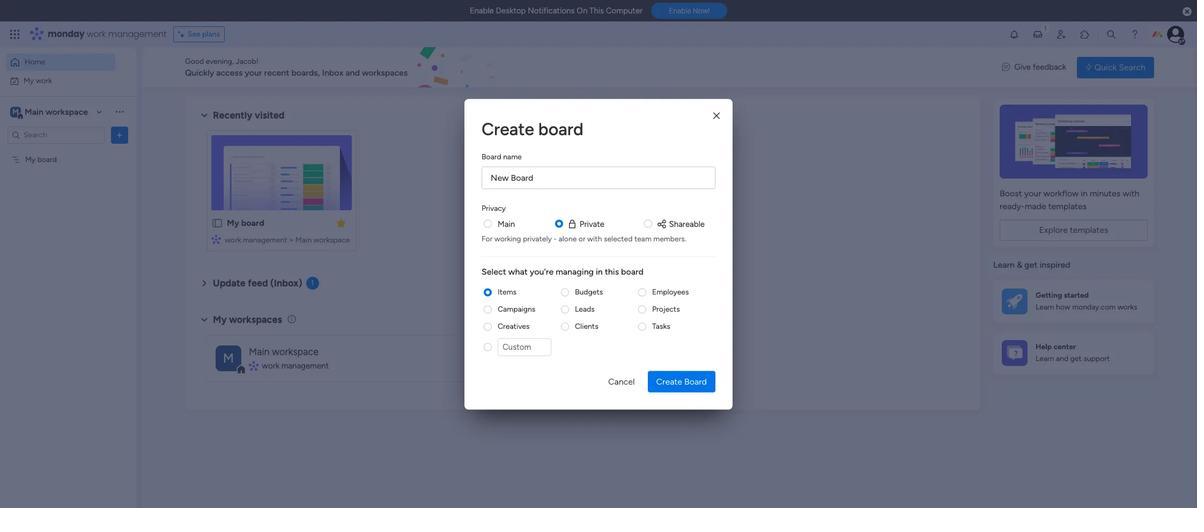 Task type: describe. For each thing, give the bounding box(es) containing it.
budgets
[[575, 287, 603, 296]]

create board heading
[[482, 116, 716, 142]]

you're
[[530, 266, 554, 277]]

monday.com
[[1073, 303, 1116, 312]]

select what you're managing in this board
[[482, 266, 644, 277]]

select what you're managing in this board heading
[[482, 265, 716, 278]]

started
[[1064, 291, 1089, 300]]

privacy heading
[[482, 202, 506, 214]]

public board image
[[211, 217, 223, 229]]

recently
[[213, 109, 253, 121]]

private button
[[567, 218, 605, 230]]

managing
[[556, 266, 594, 277]]

quick
[[1095, 62, 1117, 72]]

select product image
[[10, 29, 20, 40]]

for
[[482, 234, 493, 243]]

Search in workspace field
[[23, 129, 90, 141]]

privately
[[523, 234, 552, 243]]

component image for work management > main workspace
[[211, 234, 221, 244]]

good
[[185, 57, 204, 66]]

main down my workspaces
[[249, 346, 270, 358]]

private
[[580, 219, 605, 229]]

Custom field
[[498, 338, 552, 356]]

monday
[[48, 28, 85, 40]]

create for create board
[[482, 119, 534, 139]]

-
[[554, 234, 557, 243]]

members.
[[654, 234, 687, 243]]

&
[[1017, 260, 1023, 270]]

for working privately - alone or with selected team members.
[[482, 234, 687, 243]]

close my workspaces image
[[198, 313, 211, 326]]

boards,
[[292, 68, 320, 78]]

0 vertical spatial learn
[[994, 260, 1015, 270]]

remove from favorites image
[[336, 218, 347, 228]]

2 vertical spatial workspace
[[272, 346, 319, 358]]

board inside button
[[685, 376, 707, 386]]

work inside button
[[36, 76, 52, 85]]

see plans button
[[173, 26, 225, 42]]

my inside button
[[24, 76, 34, 85]]

board inside create board heading
[[539, 119, 584, 139]]

help
[[1036, 342, 1052, 351]]

and inside good evening, jacob! quickly access your recent boards, inbox and workspaces
[[346, 68, 360, 78]]

plans
[[202, 30, 220, 39]]

board name heading
[[482, 151, 522, 162]]

enable for enable desktop notifications on this computer
[[470, 6, 494, 16]]

create board
[[482, 119, 584, 139]]

feed
[[248, 277, 268, 289]]

alone
[[559, 234, 577, 243]]

templates inside boost your workflow in minutes with ready-made templates
[[1049, 201, 1087, 211]]

help center element
[[994, 331, 1155, 374]]

inbox
[[322, 68, 344, 78]]

0 horizontal spatial workspace image
[[10, 106, 21, 118]]

work up 'update'
[[225, 236, 241, 245]]

desktop
[[496, 6, 526, 16]]

main inside privacy element
[[498, 219, 515, 229]]

create for create board
[[656, 376, 683, 386]]

my right the 'public board' icon
[[227, 218, 239, 228]]

monday work management
[[48, 28, 167, 40]]

work management
[[262, 361, 329, 371]]

update
[[213, 277, 246, 289]]

(inbox)
[[270, 277, 302, 289]]

home button
[[6, 54, 115, 71]]

team
[[635, 234, 652, 243]]

board inside my board list box
[[37, 155, 57, 164]]

help center learn and get support
[[1036, 342, 1110, 363]]

center
[[1054, 342, 1076, 351]]

clients
[[575, 322, 599, 331]]

tasks
[[652, 322, 671, 331]]

create board
[[656, 376, 707, 386]]

with inside boost your workflow in minutes with ready-made templates
[[1123, 188, 1140, 199]]

0 vertical spatial get
[[1025, 260, 1038, 270]]

quickly
[[185, 68, 214, 78]]

0 vertical spatial workspace
[[46, 106, 88, 117]]

made
[[1025, 201, 1047, 211]]

enable desktop notifications on this computer
[[470, 6, 643, 16]]

m for workspace image to the left
[[12, 107, 19, 116]]

your inside good evening, jacob! quickly access your recent boards, inbox and workspaces
[[245, 68, 262, 78]]

cancel button
[[600, 371, 644, 392]]

main workspace inside the workspace selection element
[[25, 106, 88, 117]]

visited
[[255, 109, 285, 121]]

recently visited
[[213, 109, 285, 121]]

or
[[579, 234, 586, 243]]

component image for work management
[[249, 361, 258, 371]]

name
[[503, 152, 522, 161]]

give feedback
[[1015, 62, 1067, 72]]

home
[[25, 57, 45, 67]]

good evening, jacob! quickly access your recent boards, inbox and workspaces
[[185, 57, 408, 78]]

search
[[1119, 62, 1146, 72]]

dapulse close image
[[1183, 6, 1192, 17]]

privacy
[[482, 203, 506, 212]]

main button
[[498, 218, 515, 230]]

boost
[[1000, 188, 1023, 199]]

notifications image
[[1009, 29, 1020, 40]]

working
[[495, 234, 521, 243]]



Task type: locate. For each thing, give the bounding box(es) containing it.
1 horizontal spatial workspaces
[[362, 68, 408, 78]]

workspace up work management
[[272, 346, 319, 358]]

select what you're managing in this board option group
[[482, 287, 716, 362]]

0 vertical spatial management
[[108, 28, 167, 40]]

my board right the 'public board' icon
[[227, 218, 264, 228]]

search everything image
[[1106, 29, 1117, 40]]

now!
[[693, 7, 710, 15]]

0 vertical spatial board
[[482, 152, 502, 161]]

with inside privacy element
[[588, 234, 602, 243]]

on
[[577, 6, 588, 16]]

templates right explore
[[1070, 225, 1109, 235]]

management
[[108, 28, 167, 40], [243, 236, 287, 245], [281, 361, 329, 371]]

main workspace up search in workspace field
[[25, 106, 88, 117]]

jacob simon image
[[1167, 26, 1185, 43]]

1 vertical spatial in
[[596, 266, 603, 277]]

1 horizontal spatial in
[[1081, 188, 1088, 199]]

0 horizontal spatial get
[[1025, 260, 1038, 270]]

learn left &
[[994, 260, 1015, 270]]

1 vertical spatial your
[[1025, 188, 1042, 199]]

0 vertical spatial in
[[1081, 188, 1088, 199]]

1 vertical spatial component image
[[249, 361, 258, 371]]

invite members image
[[1056, 29, 1067, 40]]

1 horizontal spatial create
[[656, 376, 683, 386]]

1 vertical spatial templates
[[1070, 225, 1109, 235]]

main down my work on the top left of the page
[[25, 106, 43, 117]]

1 horizontal spatial and
[[1056, 354, 1069, 363]]

1 horizontal spatial m
[[223, 350, 234, 366]]

1 vertical spatial learn
[[1036, 303, 1055, 312]]

workspace selection element
[[10, 105, 90, 119]]

1 horizontal spatial main workspace
[[249, 346, 319, 358]]

1 horizontal spatial workspace image
[[216, 345, 241, 371]]

0 horizontal spatial in
[[596, 266, 603, 277]]

projects
[[652, 304, 680, 314]]

1 vertical spatial management
[[243, 236, 287, 245]]

create right cancel
[[656, 376, 683, 386]]

your up made
[[1025, 188, 1042, 199]]

v2 user feedback image
[[1002, 61, 1010, 73]]

in
[[1081, 188, 1088, 199], [596, 266, 603, 277]]

board inside select what you're managing in this board heading
[[621, 266, 644, 277]]

main inside the workspace selection element
[[25, 106, 43, 117]]

my board list box
[[0, 148, 137, 313]]

getting started learn how monday.com works
[[1036, 291, 1138, 312]]

work management > main workspace
[[225, 236, 350, 245]]

access
[[216, 68, 243, 78]]

component image down the 'public board' icon
[[211, 234, 221, 244]]

main workspace up work management
[[249, 346, 319, 358]]

templates image image
[[1003, 105, 1145, 179]]

notifications
[[528, 6, 575, 16]]

board name
[[482, 152, 522, 161]]

update feed (inbox)
[[213, 277, 302, 289]]

0 vertical spatial workspace image
[[10, 106, 21, 118]]

templates inside "button"
[[1070, 225, 1109, 235]]

2 vertical spatial learn
[[1036, 354, 1055, 363]]

management for work management
[[281, 361, 329, 371]]

0 horizontal spatial main workspace
[[25, 106, 88, 117]]

option
[[0, 150, 137, 152]]

selected
[[604, 234, 633, 243]]

0 vertical spatial my board
[[25, 155, 57, 164]]

2 vertical spatial management
[[281, 361, 329, 371]]

1 vertical spatial workspace image
[[216, 345, 241, 371]]

enable left desktop
[[470, 6, 494, 16]]

cancel
[[608, 376, 635, 386]]

shareable button
[[656, 218, 705, 230]]

create board button
[[648, 371, 716, 392]]

1 horizontal spatial board
[[685, 376, 707, 386]]

items
[[498, 287, 517, 296]]

my work
[[24, 76, 52, 85]]

1 horizontal spatial component image
[[249, 361, 258, 371]]

workspaces inside good evening, jacob! quickly access your recent boards, inbox and workspaces
[[362, 68, 408, 78]]

board inside heading
[[482, 152, 502, 161]]

close recently visited image
[[198, 109, 211, 122]]

apps image
[[1080, 29, 1091, 40]]

create inside create board button
[[656, 376, 683, 386]]

0 vertical spatial and
[[346, 68, 360, 78]]

see
[[188, 30, 200, 39]]

explore templates
[[1039, 225, 1109, 235]]

quick search button
[[1077, 57, 1155, 78]]

get right &
[[1025, 260, 1038, 270]]

0 horizontal spatial with
[[588, 234, 602, 243]]

my
[[24, 76, 34, 85], [25, 155, 36, 164], [227, 218, 239, 228], [213, 314, 227, 326]]

0 horizontal spatial and
[[346, 68, 360, 78]]

this
[[605, 266, 619, 277]]

how
[[1056, 303, 1071, 312]]

my board
[[25, 155, 57, 164], [227, 218, 264, 228]]

select
[[482, 266, 506, 277]]

1 vertical spatial my board
[[227, 218, 264, 228]]

privacy element
[[482, 218, 716, 244]]

my work button
[[6, 72, 115, 89]]

0 horizontal spatial component image
[[211, 234, 221, 244]]

computer
[[606, 6, 643, 16]]

1 image
[[1041, 22, 1051, 34]]

0 vertical spatial create
[[482, 119, 534, 139]]

in inside heading
[[596, 266, 603, 277]]

>
[[289, 236, 294, 245]]

workspaces down update feed (inbox)
[[229, 314, 282, 326]]

component image
[[211, 234, 221, 244], [249, 361, 258, 371]]

board
[[539, 119, 584, 139], [37, 155, 57, 164], [241, 218, 264, 228], [621, 266, 644, 277]]

1 horizontal spatial my board
[[227, 218, 264, 228]]

in inside boost your workflow in minutes with ready-made templates
[[1081, 188, 1088, 199]]

1 vertical spatial workspaces
[[229, 314, 282, 326]]

help image
[[1130, 29, 1141, 40]]

my board inside list box
[[25, 155, 57, 164]]

enable
[[470, 6, 494, 16], [669, 7, 691, 15]]

1 horizontal spatial your
[[1025, 188, 1042, 199]]

1 horizontal spatial get
[[1071, 354, 1082, 363]]

learn & get inspired
[[994, 260, 1071, 270]]

1 vertical spatial main workspace
[[249, 346, 319, 358]]

work right "monday"
[[87, 28, 106, 40]]

enable left now!
[[669, 7, 691, 15]]

creatives
[[498, 322, 530, 331]]

m for the rightmost workspace image
[[223, 350, 234, 366]]

v2 bolt switch image
[[1086, 61, 1092, 73]]

my down the home at the top of page
[[24, 76, 34, 85]]

1
[[311, 278, 314, 288]]

m inside the workspace selection element
[[12, 107, 19, 116]]

inspired
[[1040, 260, 1071, 270]]

your down jacob!
[[245, 68, 262, 78]]

work down my workspaces
[[262, 361, 280, 371]]

employees
[[652, 287, 689, 296]]

and
[[346, 68, 360, 78], [1056, 354, 1069, 363]]

workspace
[[46, 106, 88, 117], [314, 236, 350, 245], [272, 346, 319, 358]]

0 horizontal spatial board
[[482, 152, 502, 161]]

shareable
[[669, 219, 705, 229]]

close image
[[714, 112, 720, 120]]

this
[[590, 6, 604, 16]]

learn
[[994, 260, 1015, 270], [1036, 303, 1055, 312], [1036, 354, 1055, 363]]

1 vertical spatial m
[[223, 350, 234, 366]]

get
[[1025, 260, 1038, 270], [1071, 354, 1082, 363]]

support
[[1084, 354, 1110, 363]]

works
[[1118, 303, 1138, 312]]

learn for getting
[[1036, 303, 1055, 312]]

0 vertical spatial with
[[1123, 188, 1140, 199]]

my right close my workspaces image
[[213, 314, 227, 326]]

0 horizontal spatial my board
[[25, 155, 57, 164]]

1 vertical spatial workspace
[[314, 236, 350, 245]]

enable now! button
[[651, 3, 728, 19]]

0 vertical spatial main workspace
[[25, 106, 88, 117]]

with right or on the top left of page
[[588, 234, 602, 243]]

0 vertical spatial templates
[[1049, 201, 1087, 211]]

0 horizontal spatial enable
[[470, 6, 494, 16]]

in left minutes
[[1081, 188, 1088, 199]]

what
[[508, 266, 528, 277]]

enable now!
[[669, 7, 710, 15]]

Board name field
[[482, 166, 716, 189]]

learn inside the "getting started learn how monday.com works"
[[1036, 303, 1055, 312]]

workspace down "remove from favorites" icon
[[314, 236, 350, 245]]

0 vertical spatial m
[[12, 107, 19, 116]]

recent
[[264, 68, 289, 78]]

learn down help
[[1036, 354, 1055, 363]]

workspace image
[[10, 106, 21, 118], [216, 345, 241, 371]]

and right 'inbox'
[[346, 68, 360, 78]]

campaigns
[[498, 304, 536, 314]]

component image left work management
[[249, 361, 258, 371]]

with right minutes
[[1123, 188, 1140, 199]]

1 vertical spatial with
[[588, 234, 602, 243]]

leads
[[575, 304, 595, 314]]

my workspaces
[[213, 314, 282, 326]]

enable for enable now!
[[669, 7, 691, 15]]

getting
[[1036, 291, 1063, 300]]

quick search
[[1095, 62, 1146, 72]]

1 vertical spatial create
[[656, 376, 683, 386]]

my inside list box
[[25, 155, 36, 164]]

1 vertical spatial get
[[1071, 354, 1082, 363]]

learn for help
[[1036, 354, 1055, 363]]

0 horizontal spatial workspaces
[[229, 314, 282, 326]]

explore
[[1039, 225, 1068, 235]]

getting started element
[[994, 280, 1155, 323]]

my board down search in workspace field
[[25, 155, 57, 164]]

enable inside 'button'
[[669, 7, 691, 15]]

0 horizontal spatial your
[[245, 68, 262, 78]]

in left this
[[596, 266, 603, 277]]

0 vertical spatial workspaces
[[362, 68, 408, 78]]

0 horizontal spatial m
[[12, 107, 19, 116]]

get inside help center learn and get support
[[1071, 354, 1082, 363]]

get down center
[[1071, 354, 1082, 363]]

workspaces right 'inbox'
[[362, 68, 408, 78]]

boost your workflow in minutes with ready-made templates
[[1000, 188, 1140, 211]]

workspace up search in workspace field
[[46, 106, 88, 117]]

1 horizontal spatial with
[[1123, 188, 1140, 199]]

1 vertical spatial and
[[1056, 354, 1069, 363]]

open update feed (inbox) image
[[198, 277, 211, 290]]

work down the home at the top of page
[[36, 76, 52, 85]]

evening,
[[206, 57, 234, 66]]

1 vertical spatial board
[[685, 376, 707, 386]]

and down center
[[1056, 354, 1069, 363]]

and inside help center learn and get support
[[1056, 354, 1069, 363]]

feedback
[[1033, 62, 1067, 72]]

1 horizontal spatial enable
[[669, 7, 691, 15]]

minutes
[[1090, 188, 1121, 199]]

workflow
[[1044, 188, 1079, 199]]

templates down the workflow
[[1049, 201, 1087, 211]]

see plans
[[188, 30, 220, 39]]

create up the "name"
[[482, 119, 534, 139]]

main
[[25, 106, 43, 117], [498, 219, 515, 229], [296, 236, 312, 245], [249, 346, 270, 358]]

explore templates button
[[1000, 219, 1148, 241]]

give
[[1015, 62, 1031, 72]]

main up working
[[498, 219, 515, 229]]

jacob!
[[236, 57, 259, 66]]

0 vertical spatial your
[[245, 68, 262, 78]]

management for work management > main workspace
[[243, 236, 287, 245]]

main right >
[[296, 236, 312, 245]]

0 vertical spatial component image
[[211, 234, 221, 244]]

inbox image
[[1033, 29, 1044, 40]]

learn inside help center learn and get support
[[1036, 354, 1055, 363]]

work
[[87, 28, 106, 40], [36, 76, 52, 85], [225, 236, 241, 245], [262, 361, 280, 371]]

create
[[482, 119, 534, 139], [656, 376, 683, 386]]

my down search in workspace field
[[25, 155, 36, 164]]

ready-
[[1000, 201, 1025, 211]]

create inside create board heading
[[482, 119, 534, 139]]

your inside boost your workflow in minutes with ready-made templates
[[1025, 188, 1042, 199]]

0 horizontal spatial create
[[482, 119, 534, 139]]

learn down the getting
[[1036, 303, 1055, 312]]



Task type: vqa. For each thing, say whether or not it's contained in the screenshot.
first star image
no



